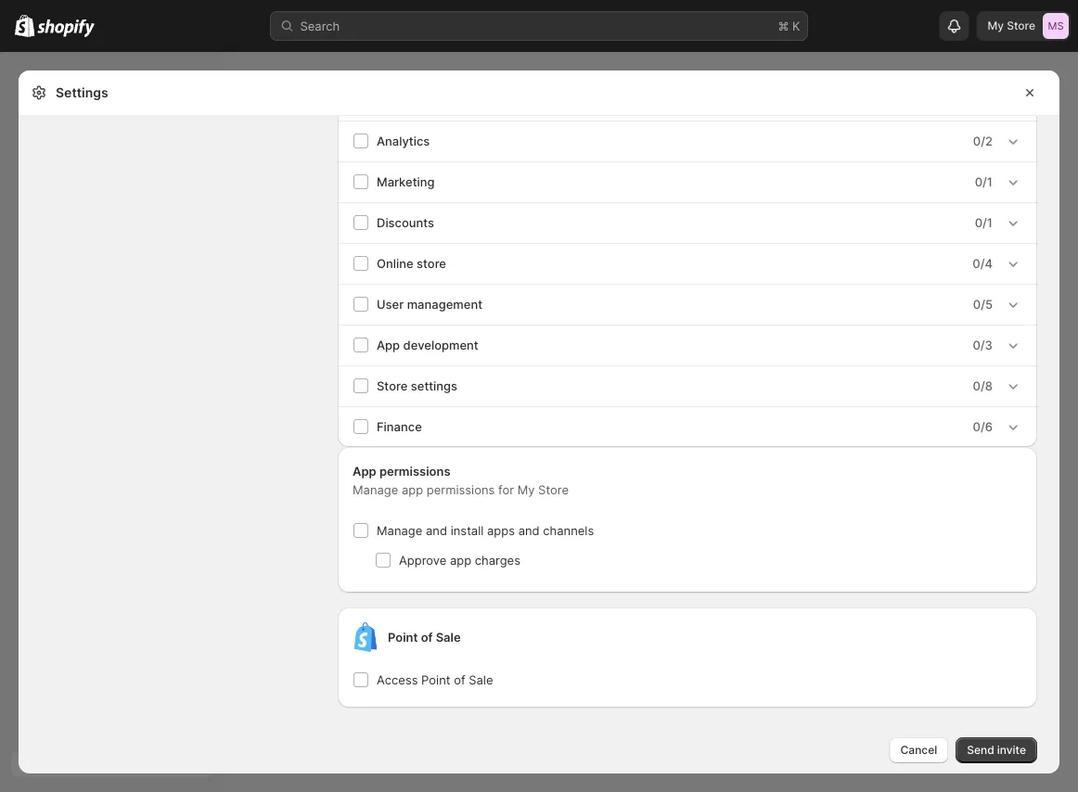 Task type: vqa. For each thing, say whether or not it's contained in the screenshot.


Task type: describe. For each thing, give the bounding box(es) containing it.
1 horizontal spatial sale
[[469, 673, 493, 687]]

discounts
[[377, 215, 434, 230]]

search
[[300, 19, 340, 33]]

app permissions manage app permissions for my store
[[353, 464, 569, 497]]

0 vertical spatial sale
[[436, 630, 461, 645]]

shopify image
[[15, 14, 35, 37]]

app for app development
[[377, 338, 400, 352]]

0/8
[[973, 379, 993, 393]]

0/3
[[973, 338, 993, 352]]

1 vertical spatial of
[[454, 673, 466, 687]]

user management
[[377, 297, 483, 311]]

apps
[[487, 524, 515, 538]]

app inside app permissions manage app permissions for my store
[[402, 483, 423, 497]]

settings
[[411, 379, 458, 393]]

install
[[451, 524, 484, 538]]

send invite button
[[956, 738, 1038, 764]]

approve
[[399, 553, 447, 568]]

manage inside app permissions manage app permissions for my store
[[353, 483, 399, 497]]

access
[[377, 673, 418, 687]]

0/1 for marketing
[[975, 175, 993, 189]]

0 horizontal spatial point
[[388, 630, 418, 645]]

user
[[377, 297, 404, 311]]

1 and from the left
[[426, 524, 447, 538]]

my inside app permissions manage app permissions for my store
[[518, 483, 535, 497]]

app development
[[377, 338, 479, 352]]

access point of sale
[[377, 673, 493, 687]]

invite
[[998, 744, 1027, 758]]

finance
[[377, 420, 422, 434]]

send
[[968, 744, 995, 758]]

0/5
[[974, 297, 993, 311]]

0/2
[[974, 134, 993, 148]]



Task type: locate. For each thing, give the bounding box(es) containing it.
1 horizontal spatial my
[[988, 19, 1004, 32]]

2 0/1 from the top
[[975, 215, 993, 230]]

store inside app permissions manage app permissions for my store
[[539, 483, 569, 497]]

app down 'install'
[[450, 553, 472, 568]]

1 vertical spatial store
[[377, 379, 408, 393]]

1 vertical spatial app
[[353, 464, 377, 479]]

0 horizontal spatial and
[[426, 524, 447, 538]]

point of sale
[[388, 630, 461, 645]]

0 horizontal spatial app
[[402, 483, 423, 497]]

1 horizontal spatial app
[[450, 553, 472, 568]]

store up channels on the right
[[539, 483, 569, 497]]

my
[[988, 19, 1004, 32], [518, 483, 535, 497]]

0 horizontal spatial store
[[377, 379, 408, 393]]

app for app permissions manage app permissions for my store
[[353, 464, 377, 479]]

cancel
[[901, 744, 938, 758]]

1 vertical spatial manage
[[377, 524, 423, 538]]

0/4
[[973, 256, 993, 271]]

poslogo image
[[351, 623, 381, 653]]

sale up "access point of sale"
[[436, 630, 461, 645]]

sale
[[436, 630, 461, 645], [469, 673, 493, 687]]

store settings
[[377, 379, 458, 393]]

store
[[1007, 19, 1036, 32], [377, 379, 408, 393], [539, 483, 569, 497]]

1 vertical spatial 0/1
[[975, 215, 993, 230]]

approve app charges
[[399, 553, 521, 568]]

development
[[403, 338, 479, 352]]

dialog
[[1068, 71, 1079, 774]]

⌘
[[778, 19, 789, 33]]

manage and install apps and channels
[[377, 524, 594, 538]]

2 vertical spatial store
[[539, 483, 569, 497]]

0 horizontal spatial my
[[518, 483, 535, 497]]

0 horizontal spatial sale
[[436, 630, 461, 645]]

of up "access point of sale"
[[421, 630, 433, 645]]

1 vertical spatial my
[[518, 483, 535, 497]]

1 horizontal spatial store
[[539, 483, 569, 497]]

0 vertical spatial manage
[[353, 483, 399, 497]]

settings dialog
[[19, 0, 1060, 779]]

1 horizontal spatial of
[[454, 673, 466, 687]]

analytics
[[377, 134, 430, 148]]

0 vertical spatial my
[[988, 19, 1004, 32]]

point
[[388, 630, 418, 645], [422, 673, 451, 687]]

store up finance at the left bottom of page
[[377, 379, 408, 393]]

1 vertical spatial permissions
[[427, 483, 495, 497]]

0 vertical spatial of
[[421, 630, 433, 645]]

of
[[421, 630, 433, 645], [454, 673, 466, 687]]

app inside app permissions manage app permissions for my store
[[353, 464, 377, 479]]

0 vertical spatial 0/1
[[975, 175, 993, 189]]

0 vertical spatial permissions
[[380, 464, 451, 479]]

point right access
[[422, 673, 451, 687]]

0 vertical spatial app
[[377, 338, 400, 352]]

my store
[[988, 19, 1036, 32]]

app
[[377, 338, 400, 352], [353, 464, 377, 479]]

0/1 up 0/4 on the top right
[[975, 215, 993, 230]]

2 and from the left
[[519, 524, 540, 538]]

manage
[[353, 483, 399, 497], [377, 524, 423, 538]]

shopify image
[[37, 19, 95, 38]]

1 vertical spatial point
[[422, 673, 451, 687]]

k
[[793, 19, 801, 33]]

⌘ k
[[778, 19, 801, 33]]

management
[[407, 297, 483, 311]]

marketing
[[377, 175, 435, 189]]

my left my store image
[[988, 19, 1004, 32]]

charges
[[475, 553, 521, 568]]

permissions up 'install'
[[427, 483, 495, 497]]

0 horizontal spatial app
[[353, 464, 377, 479]]

manage up approve
[[377, 524, 423, 538]]

0 vertical spatial app
[[402, 483, 423, 497]]

1 horizontal spatial point
[[422, 673, 451, 687]]

1 horizontal spatial and
[[519, 524, 540, 538]]

online
[[377, 256, 414, 271]]

point right poslogo
[[388, 630, 418, 645]]

0 horizontal spatial of
[[421, 630, 433, 645]]

cancel link
[[890, 738, 949, 764]]

0 vertical spatial store
[[1007, 19, 1036, 32]]

0/1 for discounts
[[975, 215, 993, 230]]

0 vertical spatial point
[[388, 630, 418, 645]]

of down point of sale
[[454, 673, 466, 687]]

0/6
[[973, 420, 993, 434]]

my store image
[[1043, 13, 1069, 39]]

and left 'install'
[[426, 524, 447, 538]]

my right the for
[[518, 483, 535, 497]]

store
[[417, 256, 447, 271]]

app
[[402, 483, 423, 497], [450, 553, 472, 568]]

channels
[[543, 524, 594, 538]]

permissions down finance at the left bottom of page
[[380, 464, 451, 479]]

send invite
[[968, 744, 1027, 758]]

manage down finance at the left bottom of page
[[353, 483, 399, 497]]

0/1
[[975, 175, 993, 189], [975, 215, 993, 230]]

1 vertical spatial app
[[450, 553, 472, 568]]

1 horizontal spatial app
[[377, 338, 400, 352]]

permissions
[[380, 464, 451, 479], [427, 483, 495, 497]]

settings
[[56, 85, 108, 101]]

for
[[499, 483, 514, 497]]

and
[[426, 524, 447, 538], [519, 524, 540, 538]]

sale right access
[[469, 673, 493, 687]]

0/1 down 0/2
[[975, 175, 993, 189]]

1 vertical spatial sale
[[469, 673, 493, 687]]

2 horizontal spatial store
[[1007, 19, 1036, 32]]

and right apps
[[519, 524, 540, 538]]

online store
[[377, 256, 447, 271]]

store left my store image
[[1007, 19, 1036, 32]]

1 0/1 from the top
[[975, 175, 993, 189]]

app down finance at the left bottom of page
[[402, 483, 423, 497]]



